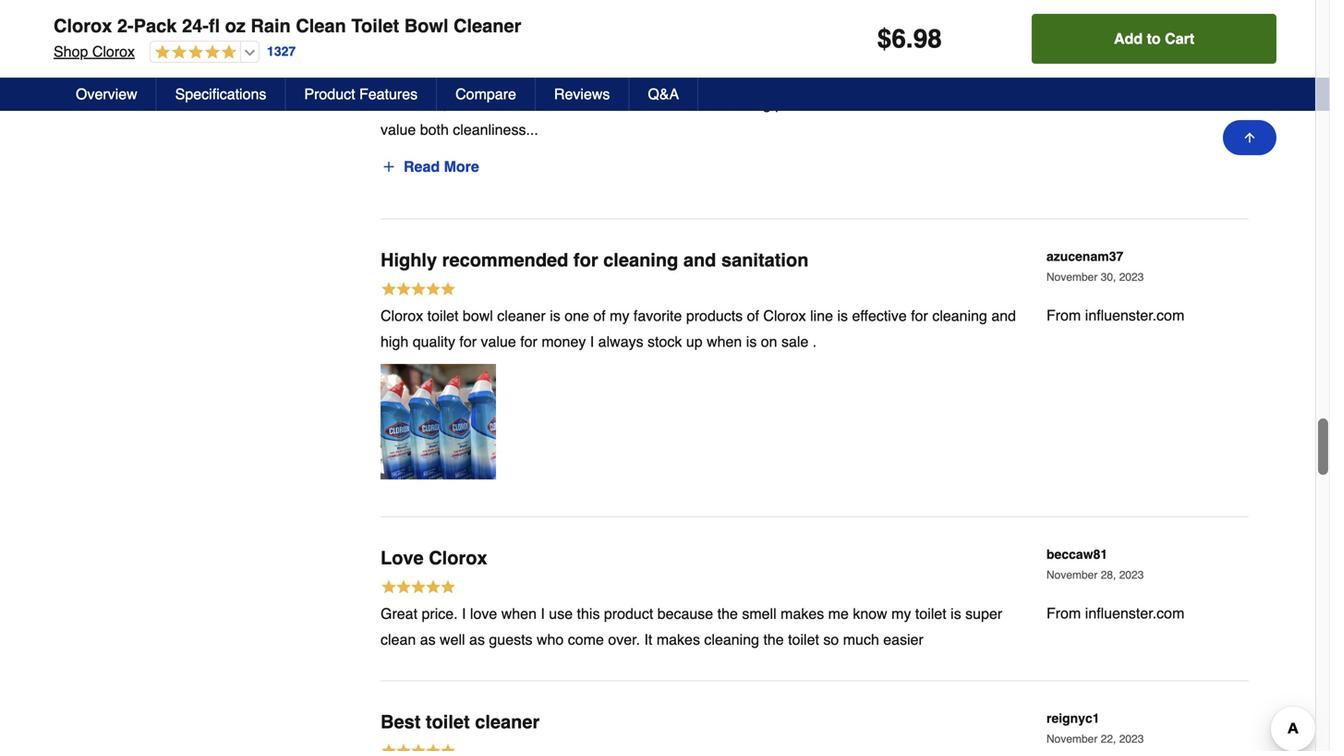 Task type: describe. For each thing, give the bounding box(es) containing it.
one
[[565, 307, 590, 324]]

azucenam37
[[1047, 249, 1124, 264]]

toilet inside clorox toilet bowl cleaner is one of my favorite products of clorox line is effective for cleaning and high quality for value for money  i always stock up when is on sale .
[[428, 307, 459, 324]]

to inside button
[[1147, 30, 1161, 47]]

. inside clorox toilet bowl cleaner is one of my favorite products of clorox line is effective for cleaning and high quality for value for money  i always stock up when is on sale .
[[813, 333, 817, 350]]

maintaining
[[809, 69, 885, 86]]

its
[[680, 0, 695, 9]]

it
[[645, 631, 653, 648]]

the up the bathroom,
[[381, 69, 401, 86]]

who inside great price. i love when i use this product because the smell makes me know my toilet is super clean as well as guests who come over. it makes cleaning the toilet so much easier
[[537, 631, 564, 648]]

for right effective
[[911, 307, 929, 324]]

the up the reaching
[[876, 0, 896, 9]]

i inside clorox toilet bowl cleaner is one of my favorite products of clorox line is effective for cleaning and high quality for value for money  i always stock up when is on sale .
[[590, 333, 594, 350]]

when inside great price. i love when i use this product because the smell makes me know my toilet is super clean as well as guests who come over. it makes cleaning the toilet so much easier
[[502, 605, 537, 622]]

my inside clorox toilet bowl cleaner is one of my favorite products of clorox line is effective for cleaning and high quality for value for money  i always stock up when is on sale .
[[610, 307, 630, 324]]

have
[[873, 95, 905, 112]]

tough
[[381, 18, 418, 35]]

best
[[381, 712, 421, 733]]

those
[[930, 95, 966, 112]]

for left the its
[[659, 0, 676, 9]]

stock
[[648, 333, 682, 350]]

2 vertical spatial cleaner
[[475, 712, 540, 733]]

sale
[[782, 333, 809, 350]]

read more
[[404, 158, 479, 175]]

clorox up the 'high'
[[381, 307, 423, 324]]

2023 inside reignyc1 november 22, 2023
[[1120, 733, 1145, 746]]

up
[[687, 333, 703, 350]]

ability
[[900, 0, 938, 9]]

4.7 stars image
[[151, 44, 237, 61]]

2 vertical spatial makes
[[657, 631, 700, 648]]

great
[[381, 605, 418, 622]]

for left the money
[[521, 333, 538, 350]]

5 stars image for love
[[381, 579, 457, 598]]

favorite
[[634, 307, 682, 324]]

clinging
[[550, 43, 600, 61]]

azucenam37 november 30, 2023
[[1047, 249, 1145, 284]]

from influenster.com for love clorox
[[1047, 605, 1185, 622]]

a left deep
[[837, 43, 845, 61]]

more
[[444, 158, 479, 175]]

this
[[577, 605, 600, 622]]

clorox right the love on the bottom left of the page
[[429, 548, 488, 569]]

1 vertical spatial makes
[[781, 605, 825, 622]]

1 horizontal spatial i
[[541, 605, 545, 622]]

influenster.com for love clorox
[[1086, 605, 1185, 622]]

who inside the clorox toilet bowl cleaner deserves praise for its strong cleaning action and the ability to tackle tough stains effectively. the angled nozzle makes application a breeze, reaching under the rim for a thorough clean. the clinging gel formula adheres well, providing a deep clean that leaves the toilet bowl looking and smelling fresh. it's a reliable choice for maintaining a sanitary bathroom, with the added assurance of clorox's disinfecting power. a must-have for those who value both cleanliness...
[[970, 95, 998, 112]]

for up power.
[[788, 69, 805, 86]]

is left one in the top left of the page
[[550, 307, 561, 324]]

1 vertical spatial bowl
[[441, 69, 471, 86]]

clean.
[[477, 43, 516, 61]]

read
[[404, 158, 440, 175]]

rim
[[978, 18, 998, 35]]

cart
[[1166, 30, 1195, 47]]

added
[[507, 95, 548, 112]]

great price. i love when i use this product because the smell makes me know my toilet is super clean as well as guests who come over. it makes cleaning the toilet so much easier
[[381, 605, 1003, 648]]

28,
[[1101, 569, 1117, 582]]

a down tough
[[402, 43, 410, 61]]

on
[[761, 333, 778, 350]]

specifications
[[175, 85, 267, 103]]

money
[[542, 333, 586, 350]]

november for love clorox
[[1047, 569, 1098, 582]]

cleaning inside clorox toilet bowl cleaner is one of my favorite products of clorox line is effective for cleaning and high quality for value for money  i always stock up when is on sale .
[[933, 307, 988, 324]]

from for love clorox
[[1047, 605, 1082, 622]]

clorox's
[[641, 95, 693, 112]]

a
[[823, 95, 832, 112]]

compare button
[[437, 78, 536, 111]]

98
[[914, 24, 943, 54]]

clean inside the clorox toilet bowl cleaner deserves praise for its strong cleaning action and the ability to tackle tough stains effectively. the angled nozzle makes application a breeze, reaching under the rim for a thorough clean. the clinging gel formula adheres well, providing a deep clean that leaves the toilet bowl looking and smelling fresh. it's a reliable choice for maintaining a sanitary bathroom, with the added assurance of clorox's disinfecting power. a must-have for those who value both cleanliness...
[[886, 43, 921, 61]]

much
[[844, 631, 880, 648]]

https://photos us.bazaarvoice.com/photo/2/cghvdg86y2xvcm94ynjhbmq/e6cd0f04 52fc 5186 b9ec b0fe9fdfad0a image
[[381, 364, 496, 480]]

fl
[[209, 15, 220, 37]]

q&a button
[[630, 78, 699, 111]]

leaves
[[954, 43, 997, 61]]

cleaner for is
[[497, 307, 546, 324]]

deep
[[849, 43, 882, 61]]

love
[[381, 548, 424, 569]]

thorough
[[414, 43, 473, 61]]

for down tough
[[381, 43, 398, 61]]

clorox up shop clorox
[[54, 15, 112, 37]]

add to cart button
[[1033, 14, 1277, 64]]

well,
[[739, 43, 768, 61]]

cleaner for deserves
[[497, 0, 546, 9]]

toilet up easier
[[916, 605, 947, 622]]

6
[[892, 24, 907, 54]]

looking
[[475, 69, 522, 86]]

beccaw81
[[1047, 547, 1108, 562]]

1327
[[267, 44, 296, 59]]

formula
[[628, 43, 677, 61]]

when inside clorox toilet bowl cleaner is one of my favorite products of clorox line is effective for cleaning and high quality for value for money  i always stock up when is on sale .
[[707, 333, 742, 350]]

is inside great price. i love when i use this product because the smell makes me know my toilet is super clean as well as guests who come over. it makes cleaning the toilet so much easier
[[951, 605, 962, 622]]

cleaning inside great price. i love when i use this product because the smell makes me know my toilet is super clean as well as guests who come over. it makes cleaning the toilet so much easier
[[705, 631, 760, 648]]

bowl for deserves
[[463, 0, 493, 9]]

effective
[[853, 307, 907, 324]]

come
[[568, 631, 604, 648]]

product
[[304, 85, 355, 103]]

0 horizontal spatial of
[[594, 307, 606, 324]]

strong
[[699, 0, 740, 9]]

know
[[853, 605, 888, 622]]

with
[[451, 95, 478, 112]]

shop clorox
[[54, 43, 135, 60]]

for down sanitary
[[909, 95, 926, 112]]

fresh.
[[613, 69, 650, 86]]

specifications button
[[157, 78, 286, 111]]

application
[[710, 18, 780, 35]]

to inside the clorox toilet bowl cleaner deserves praise for its strong cleaning action and the ability to tackle tough stains effectively. the angled nozzle makes application a breeze, reaching under the rim for a thorough clean. the clinging gel formula adheres well, providing a deep clean that leaves the toilet bowl looking and smelling fresh. it's a reliable choice for maintaining a sanitary bathroom, with the added assurance of clorox's disinfecting power. a must-have for those who value both cleanliness...
[[942, 0, 954, 9]]

november inside reignyc1 november 22, 2023
[[1047, 733, 1098, 746]]

bowl
[[405, 15, 449, 37]]

product features button
[[286, 78, 437, 111]]

reignyc1
[[1047, 711, 1100, 726]]

add to cart
[[1115, 30, 1195, 47]]

oz
[[225, 15, 246, 37]]

super
[[966, 605, 1003, 622]]

disinfecting
[[698, 95, 772, 112]]

cleanliness...
[[453, 121, 539, 138]]

0 vertical spatial the
[[537, 18, 562, 35]]

stains
[[422, 18, 461, 35]]

5 stars image for highly
[[381, 280, 457, 300]]

2023 for highly recommended for cleaning and sanitation
[[1120, 271, 1145, 284]]

the down smell
[[764, 631, 784, 648]]

breeze,
[[797, 18, 846, 35]]



Task type: locate. For each thing, give the bounding box(es) containing it.
1 horizontal spatial to
[[1147, 30, 1161, 47]]

0 vertical spatial when
[[707, 333, 742, 350]]

clorox toilet bowl cleaner deserves praise for its strong cleaning action and the ability to tackle tough stains effectively. the angled nozzle makes application a breeze, reaching under the rim for a thorough clean. the clinging gel formula adheres well, providing a deep clean that leaves the toilet bowl looking and smelling fresh. it's a reliable choice for maintaining a sanitary bathroom, with the added assurance of clorox's disinfecting power. a must-have for those who value both cleanliness...
[[381, 0, 998, 138]]

plus image
[[382, 159, 396, 174]]

0 horizontal spatial who
[[537, 631, 564, 648]]

1 horizontal spatial when
[[707, 333, 742, 350]]

0 horizontal spatial to
[[942, 0, 954, 9]]

highly
[[381, 250, 437, 271]]

1 vertical spatial from
[[1047, 605, 1082, 622]]

0 vertical spatial makes
[[662, 18, 705, 35]]

smell
[[742, 605, 777, 622]]

to right add
[[1147, 30, 1161, 47]]

1 horizontal spatial as
[[470, 631, 485, 648]]

1 horizontal spatial .
[[907, 24, 914, 54]]

the left smell
[[718, 605, 738, 622]]

clean inside great price. i love when i use this product because the smell makes me know my toilet is super clean as well as guests who come over. it makes cleaning the toilet so much easier
[[381, 631, 416, 648]]

the up clinging
[[537, 18, 562, 35]]

2 from influenster.com from the top
[[1047, 605, 1185, 622]]

2 horizontal spatial of
[[747, 307, 760, 324]]

cleaning down smell
[[705, 631, 760, 648]]

. right sale
[[813, 333, 817, 350]]

2 as from the left
[[470, 631, 485, 648]]

effectively.
[[465, 18, 533, 35]]

nozzle
[[615, 18, 658, 35]]

5 stars image
[[381, 280, 457, 300], [381, 579, 457, 598], [381, 743, 457, 751]]

2 from from the top
[[1047, 605, 1082, 622]]

cleaner up the effectively.
[[497, 0, 546, 9]]

of right products
[[747, 307, 760, 324]]

0 vertical spatial bowl
[[463, 0, 493, 9]]

november inside beccaw81 november 28, 2023
[[1047, 569, 1098, 582]]

products
[[687, 307, 743, 324]]

value right quality
[[481, 333, 516, 350]]

clean down great
[[381, 631, 416, 648]]

use
[[549, 605, 573, 622]]

rain
[[251, 15, 291, 37]]

1 vertical spatial .
[[813, 333, 817, 350]]

to
[[942, 0, 954, 9], [1147, 30, 1161, 47]]

0 vertical spatial 5 stars image
[[381, 280, 457, 300]]

0 vertical spatial value
[[381, 121, 416, 138]]

tackle
[[959, 0, 997, 9]]

shop
[[54, 43, 88, 60]]

2023 right 28,
[[1120, 569, 1145, 582]]

toilet up the bathroom,
[[405, 69, 437, 86]]

action
[[803, 0, 843, 9]]

cleaner
[[454, 15, 522, 37]]

gel
[[604, 43, 624, 61]]

cleaner inside clorox toilet bowl cleaner is one of my favorite products of clorox line is effective for cleaning and high quality for value for money  i always stock up when is on sale .
[[497, 307, 546, 324]]

compare
[[456, 85, 517, 103]]

makes
[[662, 18, 705, 35], [781, 605, 825, 622], [657, 631, 700, 648]]

1 vertical spatial my
[[892, 605, 912, 622]]

features
[[359, 85, 418, 103]]

clorox inside the clorox toilet bowl cleaner deserves praise for its strong cleaning action and the ability to tackle tough stains effectively. the angled nozzle makes application a breeze, reaching under the rim for a thorough clean. the clinging gel formula adheres well, providing a deep clean that leaves the toilet bowl looking and smelling fresh. it's a reliable choice for maintaining a sanitary bathroom, with the added assurance of clorox's disinfecting power. a must-have for those who value both cleanliness...
[[381, 0, 423, 9]]

2 vertical spatial 5 stars image
[[381, 743, 457, 751]]

influenster.com for highly recommended for cleaning and sanitation
[[1086, 307, 1185, 324]]

0 vertical spatial influenster.com
[[1086, 307, 1185, 324]]

from influenster.com down 28,
[[1047, 605, 1185, 622]]

makes down the its
[[662, 18, 705, 35]]

0 vertical spatial cleaner
[[497, 0, 546, 9]]

0 vertical spatial who
[[970, 95, 998, 112]]

easier
[[884, 631, 924, 648]]

to up under
[[942, 0, 954, 9]]

is left the on at top
[[747, 333, 757, 350]]

cleaning up favorite
[[604, 250, 679, 271]]

cleaner
[[497, 0, 546, 9], [497, 307, 546, 324], [475, 712, 540, 733]]

the right clean.
[[520, 43, 546, 61]]

2 november from the top
[[1047, 569, 1098, 582]]

2 horizontal spatial i
[[590, 333, 594, 350]]

who down use at the bottom
[[537, 631, 564, 648]]

1 vertical spatial clean
[[381, 631, 416, 648]]

0 vertical spatial from influenster.com
[[1047, 307, 1185, 324]]

as left well on the left bottom of page
[[420, 631, 436, 648]]

reignyc1 november 22, 2023
[[1047, 711, 1145, 746]]

1 vertical spatial when
[[502, 605, 537, 622]]

as
[[420, 631, 436, 648], [470, 631, 485, 648]]

makes inside the clorox toilet bowl cleaner deserves praise for its strong cleaning action and the ability to tackle tough stains effectively. the angled nozzle makes application a breeze, reaching under the rim for a thorough clean. the clinging gel formula adheres well, providing a deep clean that leaves the toilet bowl looking and smelling fresh. it's a reliable choice for maintaining a sanitary bathroom, with the added assurance of clorox's disinfecting power. a must-have for those who value both cleanliness...
[[662, 18, 705, 35]]

bowl for is
[[463, 307, 493, 324]]

love
[[470, 605, 497, 622]]

1 vertical spatial to
[[1147, 30, 1161, 47]]

november inside azucenam37 november 30, 2023
[[1047, 271, 1098, 284]]

a up providing
[[784, 18, 793, 35]]

november down azucenam37
[[1047, 271, 1098, 284]]

toilet
[[351, 15, 399, 37]]

of inside the clorox toilet bowl cleaner deserves praise for its strong cleaning action and the ability to tackle tough stains effectively. the angled nozzle makes application a breeze, reaching under the rim for a thorough clean. the clinging gel formula adheres well, providing a deep clean that leaves the toilet bowl looking and smelling fresh. it's a reliable choice for maintaining a sanitary bathroom, with the added assurance of clorox's disinfecting power. a must-have for those who value both cleanliness...
[[624, 95, 636, 112]]

i left love
[[462, 605, 466, 622]]

clorox up tough
[[381, 0, 423, 9]]

my inside great price. i love when i use this product because the smell makes me know my toilet is super clean as well as guests who come over. it makes cleaning the toilet so much easier
[[892, 605, 912, 622]]

toilet up quality
[[428, 307, 459, 324]]

value down the bathroom,
[[381, 121, 416, 138]]

providing
[[773, 43, 833, 61]]

2023 right 30, at the right of page
[[1120, 271, 1145, 284]]

22,
[[1101, 733, 1117, 746]]

who right "those"
[[970, 95, 998, 112]]

1 horizontal spatial my
[[892, 605, 912, 622]]

from down beccaw81 november 28, 2023
[[1047, 605, 1082, 622]]

1 vertical spatial cleaner
[[497, 307, 546, 324]]

2023 right the 22,
[[1120, 733, 1145, 746]]

always
[[599, 333, 644, 350]]

from
[[1047, 307, 1082, 324], [1047, 605, 1082, 622]]

deserves
[[550, 0, 610, 9]]

1 horizontal spatial who
[[970, 95, 998, 112]]

0 vertical spatial my
[[610, 307, 630, 324]]

bathroom,
[[381, 95, 447, 112]]

toilet
[[428, 0, 459, 9], [405, 69, 437, 86], [428, 307, 459, 324], [916, 605, 947, 622], [788, 631, 820, 648], [426, 712, 470, 733]]

the up 'cleanliness...'
[[482, 95, 502, 112]]

1 horizontal spatial value
[[481, 333, 516, 350]]

product features
[[304, 85, 418, 103]]

sanitary
[[901, 69, 953, 86]]

and inside clorox toilet bowl cleaner is one of my favorite products of clorox line is effective for cleaning and high quality for value for money  i always stock up when is on sale .
[[992, 307, 1017, 324]]

0 vertical spatial to
[[942, 0, 954, 9]]

cleaner up the money
[[497, 307, 546, 324]]

bowl down recommended
[[463, 307, 493, 324]]

as right well on the left bottom of page
[[470, 631, 485, 648]]

cleaning up application
[[744, 0, 799, 9]]

bowl
[[463, 0, 493, 9], [441, 69, 471, 86], [463, 307, 493, 324]]

cleaner inside the clorox toilet bowl cleaner deserves praise for its strong cleaning action and the ability to tackle tough stains effectively. the angled nozzle makes application a breeze, reaching under the rim for a thorough clean. the clinging gel formula adheres well, providing a deep clean that leaves the toilet bowl looking and smelling fresh. it's a reliable choice for maintaining a sanitary bathroom, with the added assurance of clorox's disinfecting power. a must-have for those who value both cleanliness...
[[497, 0, 546, 9]]

1 vertical spatial value
[[481, 333, 516, 350]]

0 horizontal spatial .
[[813, 333, 817, 350]]

add
[[1115, 30, 1143, 47]]

power.
[[776, 95, 819, 112]]

value
[[381, 121, 416, 138], [481, 333, 516, 350]]

november for highly recommended for cleaning and sanitation
[[1047, 271, 1098, 284]]

2023 inside beccaw81 november 28, 2023
[[1120, 569, 1145, 582]]

the
[[537, 18, 562, 35], [520, 43, 546, 61]]

1 vertical spatial from influenster.com
[[1047, 605, 1185, 622]]

well
[[440, 631, 465, 648]]

clorox 2-pack 24-fl oz rain clean toilet bowl cleaner
[[54, 15, 522, 37]]

bowl inside clorox toilet bowl cleaner is one of my favorite products of clorox line is effective for cleaning and high quality for value for money  i always stock up when is on sale .
[[463, 307, 493, 324]]

influenster.com down 28,
[[1086, 605, 1185, 622]]

0 vertical spatial .
[[907, 24, 914, 54]]

the left 'rim'
[[953, 18, 973, 35]]

a right it's
[[677, 69, 685, 86]]

2 influenster.com from the top
[[1086, 605, 1185, 622]]

1 vertical spatial 5 stars image
[[381, 579, 457, 598]]

1 vertical spatial who
[[537, 631, 564, 648]]

both
[[420, 121, 449, 138]]

influenster.com down 30, at the right of page
[[1086, 307, 1185, 324]]

for right quality
[[460, 333, 477, 350]]

0 vertical spatial from
[[1047, 307, 1082, 324]]

is left super
[[951, 605, 962, 622]]

1 vertical spatial 2023
[[1120, 569, 1145, 582]]

3 november from the top
[[1047, 733, 1098, 746]]

me
[[829, 605, 849, 622]]

2023 for love clorox
[[1120, 569, 1145, 582]]

1 horizontal spatial clean
[[886, 43, 921, 61]]

0 horizontal spatial as
[[420, 631, 436, 648]]

for
[[659, 0, 676, 9], [381, 43, 398, 61], [788, 69, 805, 86], [909, 95, 926, 112], [574, 250, 599, 271], [911, 307, 929, 324], [460, 333, 477, 350], [521, 333, 538, 350]]

1 vertical spatial influenster.com
[[1086, 605, 1185, 622]]

makes down because
[[657, 631, 700, 648]]

1 vertical spatial the
[[520, 43, 546, 61]]

0 vertical spatial clean
[[886, 43, 921, 61]]

choice
[[741, 69, 784, 86]]

1 from influenster.com from the top
[[1047, 307, 1185, 324]]

recommended
[[442, 250, 569, 271]]

from down azucenam37 november 30, 2023
[[1047, 307, 1082, 324]]

line
[[811, 307, 834, 324]]

i right the money
[[590, 333, 594, 350]]

of down fresh.
[[624, 95, 636, 112]]

a up have
[[889, 69, 897, 86]]

reaching
[[850, 18, 907, 35]]

my up easier
[[892, 605, 912, 622]]

cleaning inside the clorox toilet bowl cleaner deserves praise for its strong cleaning action and the ability to tackle tough stains effectively. the angled nozzle makes application a breeze, reaching under the rim for a thorough clean. the clinging gel formula adheres well, providing a deep clean that leaves the toilet bowl looking and smelling fresh. it's a reliable choice for maintaining a sanitary bathroom, with the added assurance of clorox's disinfecting power. a must-have for those who value both cleanliness...
[[744, 0, 799, 9]]

1 horizontal spatial of
[[624, 95, 636, 112]]

praise
[[614, 0, 654, 9]]

sanitation
[[722, 250, 809, 271]]

of right one in the top left of the page
[[594, 307, 606, 324]]

1 2023 from the top
[[1120, 271, 1145, 284]]

makes left 'me'
[[781, 605, 825, 622]]

november down beccaw81 at the bottom of page
[[1047, 569, 1098, 582]]

for up one in the top left of the page
[[574, 250, 599, 271]]

1 5 stars image from the top
[[381, 280, 457, 300]]

0 horizontal spatial when
[[502, 605, 537, 622]]

0 horizontal spatial my
[[610, 307, 630, 324]]

0 vertical spatial 2023
[[1120, 271, 1145, 284]]

1 influenster.com from the top
[[1086, 307, 1185, 324]]

value inside the clorox toilet bowl cleaner deserves praise for its strong cleaning action and the ability to tackle tough stains effectively. the angled nozzle makes application a breeze, reaching under the rim for a thorough clean. the clinging gel formula adheres well, providing a deep clean that leaves the toilet bowl looking and smelling fresh. it's a reliable choice for maintaining a sanitary bathroom, with the added assurance of clorox's disinfecting power. a must-have for those who value both cleanliness...
[[381, 121, 416, 138]]

when up the guests
[[502, 605, 537, 622]]

overview
[[76, 85, 137, 103]]

bowl up with
[[441, 69, 471, 86]]

i left use at the bottom
[[541, 605, 545, 622]]

over.
[[608, 631, 641, 648]]

beccaw81 november 28, 2023
[[1047, 547, 1145, 582]]

0 horizontal spatial clean
[[381, 631, 416, 648]]

2 5 stars image from the top
[[381, 579, 457, 598]]

30,
[[1101, 271, 1117, 284]]

clean left that
[[886, 43, 921, 61]]

2-
[[117, 15, 134, 37]]

. right $
[[907, 24, 914, 54]]

angled
[[567, 18, 611, 35]]

clorox toilet bowl cleaner is one of my favorite products of clorox line is effective for cleaning and high quality for value for money  i always stock up when is on sale .
[[381, 307, 1017, 350]]

5 stars image down the highly on the left top of the page
[[381, 280, 457, 300]]

0 vertical spatial november
[[1047, 271, 1098, 284]]

cleaner down the guests
[[475, 712, 540, 733]]

clorox up sale
[[764, 307, 806, 324]]

overview button
[[57, 78, 157, 111]]

3 2023 from the top
[[1120, 733, 1145, 746]]

reviews
[[554, 85, 610, 103]]

when down products
[[707, 333, 742, 350]]

2 vertical spatial 2023
[[1120, 733, 1145, 746]]

5 stars image up great
[[381, 579, 457, 598]]

$ 6 . 98
[[878, 24, 943, 54]]

3 5 stars image from the top
[[381, 743, 457, 751]]

toilet right best
[[426, 712, 470, 733]]

from for highly recommended for cleaning and sanitation
[[1047, 307, 1082, 324]]

love clorox
[[381, 548, 488, 569]]

that
[[925, 43, 950, 61]]

clorox down 2-
[[92, 43, 135, 60]]

from influenster.com for highly recommended for cleaning and sanitation
[[1047, 307, 1185, 324]]

guests
[[489, 631, 533, 648]]

toilet left so
[[788, 631, 820, 648]]

november down reignyc1
[[1047, 733, 1098, 746]]

1 as from the left
[[420, 631, 436, 648]]

from influenster.com down 30, at the right of page
[[1047, 307, 1185, 324]]

5 stars image for best
[[381, 743, 457, 751]]

must-
[[836, 95, 873, 112]]

2 vertical spatial november
[[1047, 733, 1098, 746]]

2023 inside azucenam37 november 30, 2023
[[1120, 271, 1145, 284]]

2 2023 from the top
[[1120, 569, 1145, 582]]

toilet up stains
[[428, 0, 459, 9]]

5 stars image down best
[[381, 743, 457, 751]]

1 vertical spatial november
[[1047, 569, 1098, 582]]

my
[[610, 307, 630, 324], [892, 605, 912, 622]]

read more button
[[381, 152, 480, 182]]

arrow up image
[[1243, 130, 1258, 145]]

assurance
[[552, 95, 620, 112]]

my up 'always'
[[610, 307, 630, 324]]

clean
[[296, 15, 346, 37]]

0 horizontal spatial i
[[462, 605, 466, 622]]

reliable
[[689, 69, 737, 86]]

cleaning
[[744, 0, 799, 9], [604, 250, 679, 271], [933, 307, 988, 324], [705, 631, 760, 648]]

2 vertical spatial bowl
[[463, 307, 493, 324]]

0 horizontal spatial value
[[381, 121, 416, 138]]

1 november from the top
[[1047, 271, 1098, 284]]

is right line
[[838, 307, 848, 324]]

under
[[911, 18, 949, 35]]

product
[[604, 605, 654, 622]]

1 from from the top
[[1047, 307, 1082, 324]]

value inside clorox toilet bowl cleaner is one of my favorite products of clorox line is effective for cleaning and high quality for value for money  i always stock up when is on sale .
[[481, 333, 516, 350]]

bowl up cleaner
[[463, 0, 493, 9]]

cleaning right effective
[[933, 307, 988, 324]]

it's
[[654, 69, 673, 86]]



Task type: vqa. For each thing, say whether or not it's contained in the screenshot.
Privacy related to Privacy Statement
no



